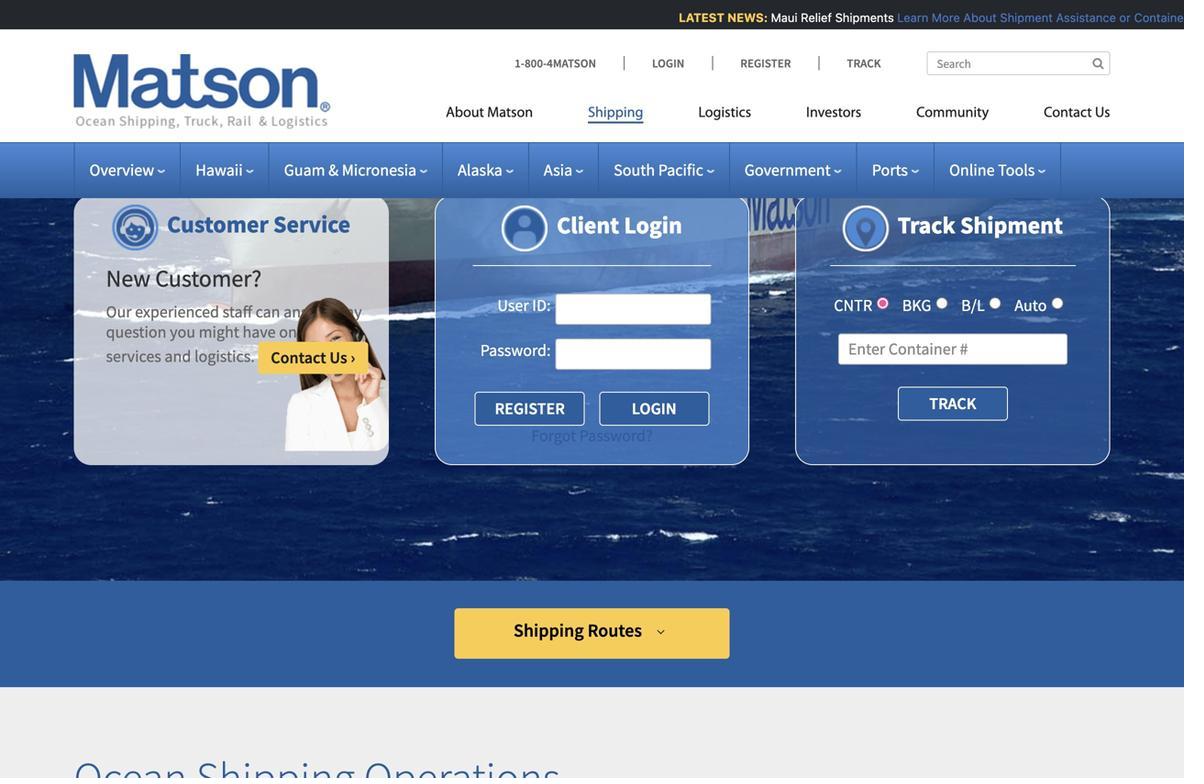 Task type: vqa. For each thing, say whether or not it's contained in the screenshot.
right the Transportation
no



Task type: describe. For each thing, give the bounding box(es) containing it.
relief
[[797, 11, 828, 24]]

logistics link
[[671, 97, 779, 134]]

b/l
[[962, 295, 985, 315]]

CNTR radio
[[877, 297, 889, 309]]

micronesia
[[342, 160, 417, 180]]

› inside shipping schedules › link
[[669, 70, 674, 93]]

on
[[279, 321, 297, 342]]

contact us ›
[[271, 347, 355, 368]]

your
[[575, 12, 610, 35]]

service
[[273, 209, 351, 239]]

contact us
[[1044, 106, 1111, 121]]

latest
[[675, 11, 721, 24]]

latest news: maui relief shipments learn more about shipment assistance or container
[[675, 11, 1184, 24]]

community
[[917, 106, 989, 121]]

logistics
[[699, 106, 751, 121]]

customer?
[[155, 263, 262, 293]]

contact for contact us
[[1044, 106, 1092, 121]]

have
[[243, 321, 276, 342]]

id:
[[532, 295, 551, 315]]

shipping link
[[561, 97, 671, 134]]

contact us › link
[[258, 342, 368, 374]]

guam
[[284, 160, 325, 180]]

assistance
[[1052, 11, 1113, 24]]

BKG radio
[[936, 297, 948, 309]]

blue matson logo with ocean, shipping, truck, rail and logistics written beneath it. image
[[74, 54, 331, 129]]

services and
[[106, 346, 191, 366]]

tools
[[998, 160, 1035, 180]]

ports
[[872, 160, 908, 180]]

client
[[557, 210, 619, 240]]

government link
[[745, 160, 842, 180]]

any
[[337, 302, 362, 322]]

community link
[[889, 97, 1017, 134]]

guam & micronesia link
[[284, 160, 428, 180]]

about matson link
[[446, 97, 561, 134]]

password?
[[580, 425, 653, 446]]

matson
[[487, 106, 533, 121]]

user
[[498, 295, 529, 315]]

Auto radio
[[1052, 297, 1064, 309]]

1-800-4matson
[[515, 56, 596, 71]]

overview
[[89, 160, 154, 180]]

forgot
[[532, 425, 576, 446]]

track button
[[898, 387, 1008, 421]]

ports link
[[872, 160, 919, 180]]

our
[[106, 302, 132, 322]]

1 vertical spatial shipment
[[961, 210, 1063, 240]]

or
[[1116, 11, 1127, 24]]

government
[[745, 160, 831, 180]]

overview link
[[89, 160, 165, 180]]

auto
[[1015, 295, 1047, 315]]

B/L radio
[[990, 297, 1002, 309]]

login link
[[624, 56, 712, 71]]

register for the leftmost register link
[[495, 398, 565, 419]]

user id:
[[498, 295, 551, 315]]

0 vertical spatial login
[[652, 56, 685, 71]]

› inside request a quote › link
[[656, 127, 661, 150]]

ship your car ›
[[536, 12, 650, 35]]

car
[[614, 12, 641, 35]]

might
[[199, 321, 239, 342]]

pacific
[[659, 160, 704, 180]]

Password: password field
[[556, 339, 711, 370]]

request
[[524, 127, 588, 150]]

contact us link
[[1017, 97, 1111, 134]]

you
[[170, 321, 195, 342]]

shipping schedules › link
[[455, 56, 730, 106]]

track shipment
[[898, 210, 1063, 240]]

User ID: text field
[[556, 294, 711, 325]]

request a quote ›
[[524, 127, 661, 150]]

top menu navigation
[[446, 97, 1111, 134]]

register for register link to the top
[[741, 56, 791, 71]]

south
[[614, 160, 655, 180]]

logistics.
[[194, 346, 255, 366]]

shipping for shipping
[[588, 106, 644, 121]]

Search search field
[[927, 51, 1111, 75]]

customer service
[[167, 209, 351, 239]]

asia
[[544, 160, 573, 180]]

alaska
[[458, 160, 503, 180]]



Task type: locate. For each thing, give the bounding box(es) containing it.
more
[[928, 11, 956, 24]]

track for track shipment
[[898, 210, 956, 240]]

0 horizontal spatial about
[[446, 106, 484, 121]]

None button
[[599, 392, 709, 426]]

learn
[[894, 11, 925, 24]]

hawaii link
[[196, 160, 254, 180]]

password:
[[481, 340, 551, 360]]

4matson
[[547, 56, 596, 71]]

track for track button
[[930, 393, 977, 414]]

forgot password? link
[[532, 425, 653, 446]]

shipping schedules ›
[[511, 70, 674, 93]]

question
[[106, 321, 167, 342]]

2 vertical spatial track
[[930, 393, 977, 414]]

shipping for shipping routes
[[514, 619, 584, 642]]

0 horizontal spatial register link
[[475, 392, 585, 426]]

us for contact us ›
[[330, 347, 347, 368]]

shipment up search search field
[[996, 11, 1049, 24]]

about matson
[[446, 106, 533, 121]]

1 horizontal spatial register link
[[712, 56, 819, 71]]

asia link
[[544, 160, 584, 180]]

1 vertical spatial about
[[446, 106, 484, 121]]

Enter Container # text field
[[838, 333, 1068, 365]]

shipping inside top menu navigation
[[588, 106, 644, 121]]

search image
[[1093, 57, 1104, 69]]

register link down password:
[[475, 392, 585, 426]]

new
[[106, 263, 150, 293]]

staff
[[223, 302, 252, 322]]

1-800-4matson link
[[515, 56, 624, 71]]

request a quote › link
[[455, 113, 730, 163]]

800-
[[525, 56, 547, 71]]

us down ocean
[[330, 347, 347, 368]]

shipping routes
[[514, 619, 642, 642]]

ship your car › link
[[455, 0, 730, 49]]

alaska link
[[458, 160, 514, 180]]

online
[[950, 160, 995, 180]]

shipment down the tools
[[961, 210, 1063, 240]]

our experienced staff can answer any question you might have on ocean services and logistics.
[[106, 302, 362, 366]]

bkg
[[903, 295, 932, 315]]

about left matson
[[446, 106, 484, 121]]

about inside top menu navigation
[[446, 106, 484, 121]]

answer
[[284, 302, 334, 322]]

guam & micronesia
[[284, 160, 417, 180]]

new customer?
[[106, 263, 262, 293]]

1 horizontal spatial about
[[960, 11, 993, 24]]

1 vertical spatial shipping
[[588, 106, 644, 121]]

None search field
[[927, 51, 1111, 75]]

track
[[847, 56, 881, 71], [898, 210, 956, 240], [930, 393, 977, 414]]

register down maui
[[741, 56, 791, 71]]

register
[[741, 56, 791, 71], [495, 398, 565, 419]]

shipments
[[832, 11, 890, 24]]

› right car
[[644, 12, 650, 35]]

0 vertical spatial about
[[960, 11, 993, 24]]

0 horizontal spatial contact
[[271, 347, 326, 368]]

hawaii
[[196, 160, 243, 180]]

login down latest
[[652, 56, 685, 71]]

contact down on
[[271, 347, 326, 368]]

1 vertical spatial us
[[330, 347, 347, 368]]

client login
[[557, 210, 682, 240]]

track down "shipments"
[[847, 56, 881, 71]]

cntr
[[834, 295, 873, 315]]

1 horizontal spatial contact
[[1044, 106, 1092, 121]]

0 vertical spatial contact
[[1044, 106, 1092, 121]]

0 vertical spatial register link
[[712, 56, 819, 71]]

1 horizontal spatial us
[[1095, 106, 1111, 121]]

contact down search search field
[[1044, 106, 1092, 121]]

us for contact us
[[1095, 106, 1111, 121]]

track for track link
[[847, 56, 881, 71]]

track down enter container # text box
[[930, 393, 977, 414]]

1 vertical spatial register
[[495, 398, 565, 419]]

maui
[[767, 11, 794, 24]]

contact inside contact us link
[[1044, 106, 1092, 121]]

contact inside contact us › link
[[271, 347, 326, 368]]

investors link
[[779, 97, 889, 134]]

us inside contact us link
[[1095, 106, 1111, 121]]

shipping for shipping schedules ›
[[511, 70, 581, 93]]

online tools link
[[950, 160, 1046, 180]]

routes
[[588, 619, 642, 642]]

› inside contact us › link
[[351, 347, 355, 368]]

ocean
[[300, 321, 342, 342]]

0 vertical spatial shipment
[[996, 11, 1049, 24]]

› right quote
[[656, 127, 661, 150]]

image of smiling customer service agent ready to help. image
[[284, 297, 389, 451]]

1 vertical spatial track
[[898, 210, 956, 240]]

forgot password?
[[532, 425, 653, 446]]

&
[[329, 160, 339, 180]]

shipping routes link
[[455, 608, 730, 659]]

0 horizontal spatial register
[[495, 398, 565, 419]]

quote
[[605, 127, 653, 150]]

track link
[[819, 56, 881, 71]]

ship
[[536, 12, 571, 35]]

track inside button
[[930, 393, 977, 414]]

us inside contact us › link
[[330, 347, 347, 368]]

0 horizontal spatial us
[[330, 347, 347, 368]]

contact
[[1044, 106, 1092, 121], [271, 347, 326, 368]]

› down any
[[351, 347, 355, 368]]

1 horizontal spatial register
[[741, 56, 791, 71]]

schedules
[[585, 70, 666, 93]]

container
[[1131, 11, 1184, 24]]

experienced
[[135, 302, 219, 322]]

0 vertical spatial us
[[1095, 106, 1111, 121]]

shipment
[[996, 11, 1049, 24], [961, 210, 1063, 240]]

us down search icon
[[1095, 106, 1111, 121]]

investors
[[806, 106, 862, 121]]

› inside ship your car › "link"
[[644, 12, 650, 35]]

1 vertical spatial login
[[624, 210, 682, 240]]

login down south pacific
[[624, 210, 682, 240]]

learn more about shipment assistance or container link
[[894, 11, 1184, 24]]

a
[[592, 127, 601, 150]]

south pacific link
[[614, 160, 715, 180]]

track down 'ports' link on the right top of the page
[[898, 210, 956, 240]]

1 vertical spatial contact
[[271, 347, 326, 368]]

1 vertical spatial register link
[[475, 392, 585, 426]]

register link down maui
[[712, 56, 819, 71]]

news:
[[724, 11, 764, 24]]

online tools
[[950, 160, 1035, 180]]

0 vertical spatial track
[[847, 56, 881, 71]]

register up forgot
[[495, 398, 565, 419]]

0 vertical spatial shipping
[[511, 70, 581, 93]]

› right the schedules
[[669, 70, 674, 93]]

login
[[652, 56, 685, 71], [624, 210, 682, 240]]

2 vertical spatial shipping
[[514, 619, 584, 642]]

about right more
[[960, 11, 993, 24]]

0 vertical spatial register
[[741, 56, 791, 71]]

customer
[[167, 209, 269, 239]]

can
[[256, 302, 280, 322]]

contact for contact us ›
[[271, 347, 326, 368]]

south pacific
[[614, 160, 704, 180]]



